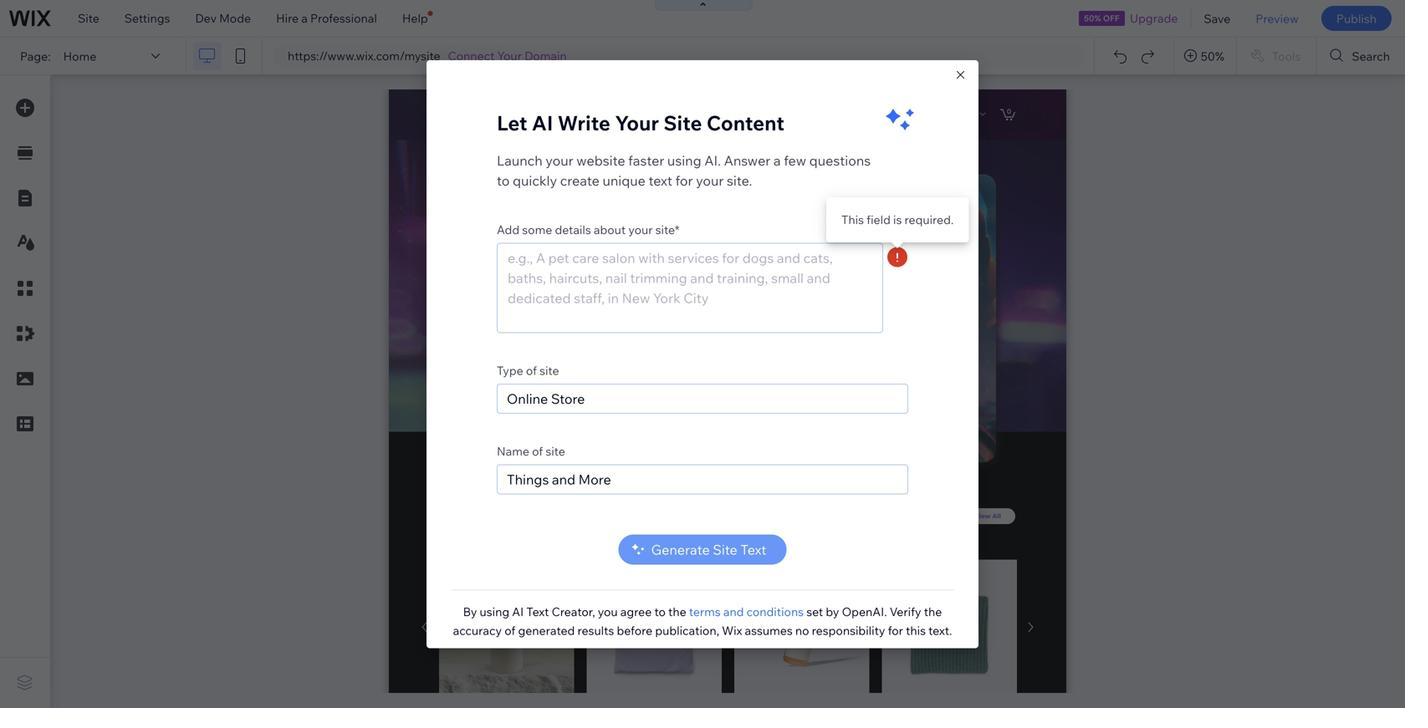 Task type: vqa. For each thing, say whether or not it's contained in the screenshot.
accuracy
yes



Task type: describe. For each thing, give the bounding box(es) containing it.
agree
[[621, 605, 652, 619]]

is
[[894, 213, 902, 227]]

1 horizontal spatial your
[[615, 110, 659, 135]]

ai.
[[705, 152, 721, 169]]

tooltip image
[[904, 216, 919, 231]]

e.g., A pet care salon with services for dogs and cats, baths, haircuts, nail trimming and training, small and dedicated staff, in New York City text field
[[497, 243, 884, 333]]

hire
[[276, 11, 299, 26]]

0 horizontal spatial ai
[[512, 605, 524, 619]]

Fluffy Tails text field
[[497, 465, 909, 495]]

1 the from the left
[[669, 605, 687, 619]]

quickly
[[513, 172, 557, 189]]

https://www.wix.com/mysite connect your domain
[[288, 49, 567, 63]]

50% button
[[1175, 38, 1237, 74]]

generate site text
[[652, 542, 767, 558]]

set
[[807, 605, 824, 619]]

0 vertical spatial site
[[78, 11, 99, 26]]

terms and conditions button
[[689, 605, 804, 620]]

name
[[497, 444, 530, 459]]

required.
[[905, 213, 954, 227]]

answer
[[724, 152, 771, 169]]

1 vertical spatial to
[[655, 605, 666, 619]]

upgrade
[[1130, 11, 1179, 26]]

before
[[617, 624, 653, 638]]

website
[[577, 152, 626, 169]]

2 horizontal spatial your
[[696, 172, 724, 189]]

site inside button
[[713, 542, 738, 558]]

let
[[497, 110, 528, 135]]

text.
[[929, 624, 953, 638]]

about
[[594, 222, 626, 237]]

for for this
[[888, 624, 904, 638]]

by
[[826, 605, 840, 619]]

0 horizontal spatial a
[[301, 11, 308, 26]]

field
[[867, 213, 891, 227]]

of inside the set by openai. verify the accuracy of generated results before publication, wix assumes no responsibility for this text.
[[505, 624, 516, 638]]

text
[[649, 172, 673, 189]]

mode
[[219, 11, 251, 26]]

generate site text button
[[619, 535, 787, 565]]

help
[[402, 11, 428, 26]]

conditions
[[747, 605, 804, 619]]

search button
[[1317, 38, 1406, 74]]

this
[[842, 213, 864, 227]]

0 vertical spatial your
[[497, 49, 522, 63]]

add
[[497, 222, 520, 237]]

to inside launch your website faster using ai. answer a few questions to quickly create unique text for your site.
[[497, 172, 510, 189]]

let ai write your site content
[[497, 110, 785, 135]]

terms
[[689, 605, 721, 619]]

verify
[[890, 605, 922, 619]]

for for your
[[676, 172, 693, 189]]

some
[[522, 222, 553, 237]]

save
[[1205, 11, 1231, 26]]

site for type of site
[[540, 363, 559, 378]]

tools button
[[1238, 38, 1317, 74]]

0 horizontal spatial using
[[480, 605, 510, 619]]

few
[[784, 152, 807, 169]]

tools
[[1273, 49, 1302, 63]]

responsibility
[[812, 624, 886, 638]]

settings
[[125, 11, 170, 26]]

generate
[[652, 542, 710, 558]]

by
[[463, 605, 477, 619]]

https://www.wix.com/mysite
[[288, 49, 441, 63]]

home
[[63, 49, 96, 63]]



Task type: locate. For each thing, give the bounding box(es) containing it.
using inside launch your website faster using ai. answer a few questions to quickly create unique text for your site.
[[668, 152, 702, 169]]

0 horizontal spatial the
[[669, 605, 687, 619]]

site right name
[[546, 444, 565, 459]]

and
[[724, 605, 744, 619]]

the up publication,
[[669, 605, 687, 619]]

to right agree
[[655, 605, 666, 619]]

2 vertical spatial your
[[629, 222, 653, 237]]

1 horizontal spatial ai
[[532, 110, 553, 135]]

50% inside button
[[1202, 49, 1225, 63]]

Pet Care Provider text field
[[497, 384, 909, 414]]

using left ai.
[[668, 152, 702, 169]]

your up faster
[[615, 110, 659, 135]]

1 vertical spatial of
[[532, 444, 543, 459]]

preview
[[1256, 11, 1299, 26]]

hire a professional
[[276, 11, 377, 26]]

1 horizontal spatial text
[[741, 542, 767, 558]]

unique
[[603, 172, 646, 189]]

1 horizontal spatial your
[[629, 222, 653, 237]]

for inside launch your website faster using ai. answer a few questions to quickly create unique text for your site.
[[676, 172, 693, 189]]

your
[[546, 152, 574, 169], [696, 172, 724, 189], [629, 222, 653, 237]]

0 vertical spatial using
[[668, 152, 702, 169]]

launch
[[497, 152, 543, 169]]

0 vertical spatial text
[[741, 542, 767, 558]]

your down ai.
[[696, 172, 724, 189]]

this
[[906, 624, 926, 638]]

your up create
[[546, 152, 574, 169]]

1 horizontal spatial site
[[664, 110, 702, 135]]

0 vertical spatial a
[[301, 11, 308, 26]]

preview button
[[1244, 0, 1312, 37]]

50% off
[[1085, 13, 1120, 23]]

text
[[741, 542, 767, 558], [527, 605, 549, 619]]

write
[[558, 110, 611, 135]]

50%
[[1085, 13, 1102, 23], [1202, 49, 1225, 63]]

1 horizontal spatial to
[[655, 605, 666, 619]]

openai.
[[842, 605, 887, 619]]

0 vertical spatial for
[[676, 172, 693, 189]]

site
[[540, 363, 559, 378], [546, 444, 565, 459]]

site up home
[[78, 11, 99, 26]]

a inside launch your website faster using ai. answer a few questions to quickly create unique text for your site.
[[774, 152, 781, 169]]

1 vertical spatial ai
[[512, 605, 524, 619]]

of
[[526, 363, 537, 378], [532, 444, 543, 459], [505, 624, 516, 638]]

of for name
[[532, 444, 543, 459]]

off
[[1104, 13, 1120, 23]]

of right name
[[532, 444, 543, 459]]

the up text.
[[924, 605, 943, 619]]

professional
[[310, 11, 377, 26]]

ai
[[532, 110, 553, 135], [512, 605, 524, 619]]

launch your website faster using ai. answer a few questions to quickly create unique text for your site.
[[497, 152, 871, 189]]

dev mode
[[195, 11, 251, 26]]

text inside 'generate site text' button
[[741, 542, 767, 558]]

site for name of site
[[546, 444, 565, 459]]

1 horizontal spatial for
[[888, 624, 904, 638]]

creator,
[[552, 605, 595, 619]]

to
[[497, 172, 510, 189], [655, 605, 666, 619]]

0 horizontal spatial 50%
[[1085, 13, 1102, 23]]

using right by
[[480, 605, 510, 619]]

a left few
[[774, 152, 781, 169]]

1 vertical spatial site
[[664, 110, 702, 135]]

50% for 50% off
[[1085, 13, 1102, 23]]

you
[[598, 605, 618, 619]]

0 vertical spatial ai
[[532, 110, 553, 135]]

1 vertical spatial your
[[615, 110, 659, 135]]

for left 'this' in the bottom of the page
[[888, 624, 904, 638]]

results
[[578, 624, 614, 638]]

of for type
[[526, 363, 537, 378]]

your
[[497, 49, 522, 63], [615, 110, 659, 135]]

0 horizontal spatial for
[[676, 172, 693, 189]]

text up generated
[[527, 605, 549, 619]]

site up launch your website faster using ai. answer a few questions to quickly create unique text for your site.
[[664, 110, 702, 135]]

dev
[[195, 11, 217, 26]]

connect
[[448, 49, 495, 63]]

1 vertical spatial a
[[774, 152, 781, 169]]

site.
[[727, 172, 753, 189]]

accuracy
[[453, 624, 502, 638]]

domain
[[525, 49, 567, 63]]

50% left off
[[1085, 13, 1102, 23]]

to down the launch
[[497, 172, 510, 189]]

0 horizontal spatial site
[[78, 11, 99, 26]]

site right type
[[540, 363, 559, 378]]

2 the from the left
[[924, 605, 943, 619]]

of right type
[[526, 363, 537, 378]]

by using ai text creator, you agree to the terms and conditions
[[463, 605, 804, 619]]

name of site
[[497, 444, 565, 459]]

the inside the set by openai. verify the accuracy of generated results before publication, wix assumes no responsibility for this text.
[[924, 605, 943, 619]]

50% for 50%
[[1202, 49, 1225, 63]]

ai up generated
[[512, 605, 524, 619]]

0 vertical spatial to
[[497, 172, 510, 189]]

2 horizontal spatial site
[[713, 542, 738, 558]]

for right text at the top left of page
[[676, 172, 693, 189]]

site*
[[656, 222, 680, 237]]

this field is required.
[[842, 213, 954, 227]]

your left site*
[[629, 222, 653, 237]]

1 vertical spatial site
[[546, 444, 565, 459]]

no
[[796, 624, 810, 638]]

site
[[78, 11, 99, 26], [664, 110, 702, 135], [713, 542, 738, 558]]

text up terms and conditions button
[[741, 542, 767, 558]]

ai right let
[[532, 110, 553, 135]]

0 vertical spatial 50%
[[1085, 13, 1102, 23]]

assumes
[[745, 624, 793, 638]]

add some details about your site*
[[497, 222, 680, 237]]

1 horizontal spatial using
[[668, 152, 702, 169]]

1 horizontal spatial a
[[774, 152, 781, 169]]

2 vertical spatial site
[[713, 542, 738, 558]]

0 vertical spatial of
[[526, 363, 537, 378]]

generated
[[518, 624, 575, 638]]

search
[[1353, 49, 1391, 63]]

1 vertical spatial using
[[480, 605, 510, 619]]

1 vertical spatial text
[[527, 605, 549, 619]]

0 horizontal spatial your
[[546, 152, 574, 169]]

set by openai. verify the accuracy of generated results before publication, wix assumes no responsibility for this text.
[[453, 605, 953, 638]]

faster
[[629, 152, 665, 169]]

wix
[[722, 624, 743, 638]]

content
[[707, 110, 785, 135]]

type of site
[[497, 363, 559, 378]]

0 horizontal spatial to
[[497, 172, 510, 189]]

the
[[669, 605, 687, 619], [924, 605, 943, 619]]

publish
[[1337, 11, 1377, 26]]

2 vertical spatial of
[[505, 624, 516, 638]]

details
[[555, 222, 591, 237]]

a right hire
[[301, 11, 308, 26]]

of right accuracy
[[505, 624, 516, 638]]

0 vertical spatial your
[[546, 152, 574, 169]]

1 horizontal spatial the
[[924, 605, 943, 619]]

50% down save button
[[1202, 49, 1225, 63]]

using
[[668, 152, 702, 169], [480, 605, 510, 619]]

publication,
[[655, 624, 720, 638]]

create
[[560, 172, 600, 189]]

for inside the set by openai. verify the accuracy of generated results before publication, wix assumes no responsibility for this text.
[[888, 624, 904, 638]]

0 horizontal spatial text
[[527, 605, 549, 619]]

publish button
[[1322, 6, 1392, 31]]

questions
[[810, 152, 871, 169]]

1 horizontal spatial 50%
[[1202, 49, 1225, 63]]

1 vertical spatial your
[[696, 172, 724, 189]]

save button
[[1192, 0, 1244, 37]]

0 vertical spatial site
[[540, 363, 559, 378]]

a
[[301, 11, 308, 26], [774, 152, 781, 169]]

0 horizontal spatial your
[[497, 49, 522, 63]]

site right the 'generate'
[[713, 542, 738, 558]]

1 vertical spatial 50%
[[1202, 49, 1225, 63]]

your left "domain"
[[497, 49, 522, 63]]

type
[[497, 363, 524, 378]]

for
[[676, 172, 693, 189], [888, 624, 904, 638]]

1 vertical spatial for
[[888, 624, 904, 638]]



